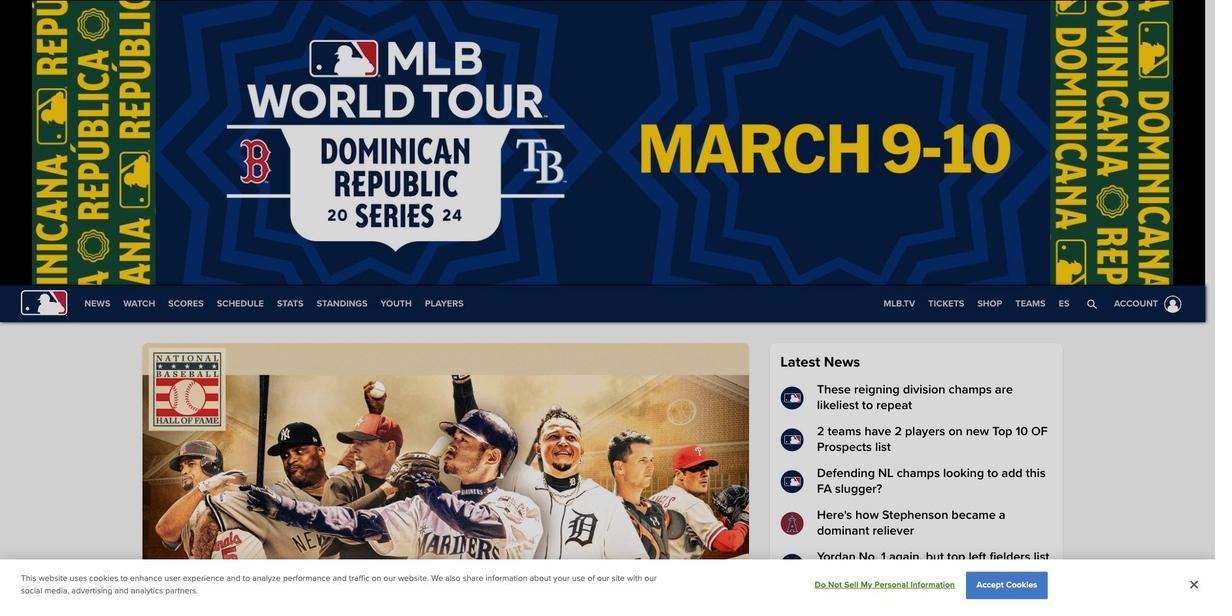 Task type: describe. For each thing, give the bounding box(es) containing it.
privacy alert dialog
[[0, 560, 1206, 613]]

3 mlb image from the top
[[781, 470, 804, 494]]

the next 5 hall of fame ballots are stacked image
[[143, 343, 749, 613]]

search image
[[1087, 299, 1098, 309]]

mlb image
[[781, 554, 804, 577]]

top navigation element
[[0, 286, 1206, 322]]



Task type: locate. For each thing, give the bounding box(es) containing it.
secondary navigation element
[[78, 286, 470, 322]]

angels image
[[781, 512, 804, 536]]

2 mlb image from the top
[[781, 428, 804, 452]]

1 vertical spatial mlb image
[[781, 428, 804, 452]]

2 vertical spatial mlb image
[[781, 470, 804, 494]]

1 mlb image from the top
[[781, 386, 804, 410]]

major league baseball image
[[21, 290, 67, 316]]

tertiary navigation element
[[877, 286, 1077, 322]]

mlb image
[[781, 386, 804, 410], [781, 428, 804, 452], [781, 470, 804, 494]]

0 vertical spatial mlb image
[[781, 386, 804, 410]]



Task type: vqa. For each thing, say whether or not it's contained in the screenshot.
search icon
yes



